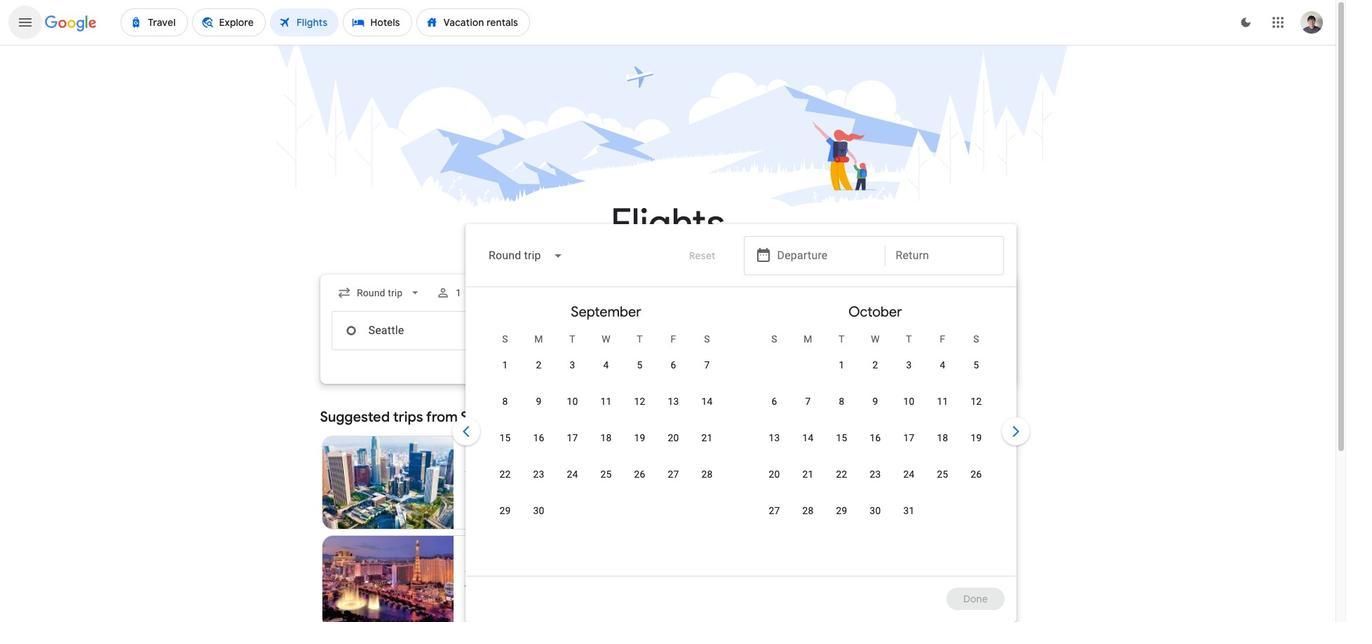 Task type: describe. For each thing, give the bounding box(es) containing it.
30 for "wed, oct 30" element
[[870, 506, 881, 517]]

thu, sep 26 element
[[634, 468, 646, 482]]

4 button for october
[[926, 358, 960, 392]]

tue, sep 24 element
[[567, 468, 578, 482]]

2 for october
[[873, 360, 878, 371]]

3 for september
[[570, 360, 575, 371]]

12 for thu, sep 12 element
[[634, 396, 646, 407]]

1 30 button from the left
[[522, 504, 556, 538]]

1 button for october
[[825, 358, 859, 392]]

2 26 button from the left
[[960, 468, 993, 501]]

4 for september
[[603, 360, 609, 371]]

f for september
[[671, 334, 676, 345]]

row containing 29
[[488, 498, 556, 538]]

11 for wed, sep 11 element
[[601, 396, 612, 407]]

2 for september
[[536, 360, 542, 371]]

2 18 button from the left
[[926, 431, 960, 465]]

1 15 button from the left
[[488, 431, 522, 465]]

apr for las vegas
[[465, 563, 481, 574]]

0 horizontal spatial 21 button
[[690, 431, 724, 465]]

sat, sep 28 element
[[702, 468, 713, 482]]

24 for tue, sep 24 'element'
[[567, 469, 578, 480]]

2 15 button from the left
[[825, 431, 859, 465]]

14 for sat, sep 14 element
[[702, 396, 713, 407]]

flights
[[611, 199, 725, 249]]

wed, oct 30 element
[[870, 504, 881, 518]]

1 button
[[430, 276, 487, 310]]

14 for mon, oct 14 element
[[802, 433, 814, 444]]

13 button inside october "row group"
[[758, 431, 791, 465]]

29 for tue, oct 29 element
[[836, 506, 847, 517]]

2 10 button from the left
[[892, 395, 926, 428]]

3 for october
[[906, 360, 912, 371]]

trips
[[393, 409, 423, 426]]

2 button for september
[[522, 358, 556, 392]]

27 for fri, sep 27 element
[[668, 469, 679, 480]]

15 for 15 hr 12 min
[[518, 478, 530, 489]]

1 22 button from the left
[[488, 468, 522, 501]]

11 button inside october "row group"
[[926, 395, 960, 428]]

suggested trips from seattle region
[[320, 401, 1016, 623]]

2 17 button from the left
[[892, 431, 926, 465]]

1 horizontal spatial 21 button
[[791, 468, 825, 501]]

0 vertical spatial 14 button
[[690, 395, 724, 428]]

21 for sat, sep 21 element
[[702, 433, 713, 444]]

mon, sep 16 element
[[533, 431, 545, 445]]

1 24 button from the left
[[556, 468, 589, 501]]

explore destinations button
[[888, 407, 1016, 429]]

sun, sep 29 element
[[500, 504, 511, 518]]

17 for thu, oct 17 "element"
[[903, 433, 915, 444]]

wed, oct 2 element
[[873, 358, 878, 372]]

0 vertical spatial 28 button
[[690, 468, 724, 501]]

 image inside "suggested trips from seattle" region
[[523, 576, 526, 590]]

2 16 button from the left
[[859, 431, 892, 465]]

row up wed, sep 11 element
[[488, 346, 724, 392]]

0 vertical spatial 6 button
[[657, 358, 690, 392]]

previous image
[[449, 415, 483, 449]]

explore destinations
[[904, 412, 999, 424]]

tue, sep 17 element
[[567, 431, 578, 445]]

28 for sat, sep 28 element
[[702, 469, 713, 480]]

12 inside "suggested trips from seattle" region
[[544, 478, 555, 489]]

mon, sep 9 element
[[536, 395, 542, 409]]

16 for mon, sep 16 'element'
[[533, 433, 545, 444]]

thu, sep 5 element
[[637, 358, 643, 372]]

2 button for october
[[859, 358, 892, 392]]

los angeles
[[465, 448, 528, 462]]

23 for wed, oct 23 element
[[870, 469, 881, 480]]

Flight search field
[[309, 224, 1033, 623]]

destinations
[[941, 412, 999, 424]]

15 hr 12 min
[[518, 478, 574, 489]]

fri, oct 11 element
[[937, 395, 948, 409]]

1 horizontal spatial 28 button
[[791, 504, 825, 538]]

18 for "wed, sep 18" 'element'
[[601, 433, 612, 444]]

fri, sep 6 element
[[671, 358, 676, 372]]

angeles
[[486, 448, 528, 462]]

13 button inside september row group
[[657, 395, 690, 428]]

sun, sep 22 element
[[500, 468, 511, 482]]

m for september
[[535, 334, 543, 345]]

1 horizontal spatial 27 button
[[758, 504, 791, 538]]

2 30 button from the left
[[859, 504, 892, 538]]

w for september
[[602, 334, 611, 345]]

8 for sun, sep 8 element
[[502, 396, 508, 407]]

fri, sep 20 element
[[668, 431, 679, 445]]

3 button for september
[[556, 358, 589, 392]]

25 for fri, oct 25 element on the right bottom
[[937, 469, 948, 480]]

row up thu, oct 10 element
[[825, 346, 993, 392]]

30 for mon, sep 30 element
[[533, 506, 545, 517]]

28 for mon, oct 28 element
[[802, 506, 814, 517]]

stop
[[490, 478, 510, 489]]

1 19 button from the left
[[623, 431, 657, 465]]

mon, oct 21 element
[[802, 468, 814, 482]]

0 horizontal spatial 27 button
[[657, 468, 690, 501]]

2 12 button from the left
[[960, 395, 993, 428]]

sat, oct 26 element
[[971, 468, 982, 482]]

4 t from the left
[[906, 334, 912, 345]]

wed, sep 11 element
[[601, 395, 612, 409]]

mon, oct 28 element
[[802, 504, 814, 518]]

1 for sun, sep 1 element
[[502, 360, 508, 371]]

11 button inside september row group
[[589, 395, 623, 428]]

row containing 15
[[488, 425, 724, 465]]

2 s from the left
[[704, 334, 710, 345]]

row containing 27
[[758, 498, 926, 538]]

1 10 button from the left
[[556, 395, 589, 428]]

6 for sun, oct 6 element at the right bottom of page
[[772, 396, 777, 407]]

26 for the 'thu, sep 26' element
[[634, 469, 646, 480]]

1 vertical spatial 6 button
[[758, 395, 791, 428]]

17 for "tue, sep 17" element
[[567, 433, 578, 444]]

wed, oct 23 element
[[870, 468, 881, 482]]

2 8 button from the left
[[825, 395, 859, 428]]

1 26 button from the left
[[623, 468, 657, 501]]

1 s from the left
[[502, 334, 508, 345]]

21 for mon, oct 21 element
[[802, 469, 814, 480]]

september
[[571, 304, 641, 321]]

october row group
[[741, 293, 1010, 571]]

suggested
[[320, 409, 390, 426]]

4 s from the left
[[973, 334, 979, 345]]

1 12 button from the left
[[623, 395, 657, 428]]

1 16 button from the left
[[522, 431, 556, 465]]

2 25 button from the left
[[926, 468, 960, 501]]

min
[[558, 478, 574, 489]]

f for october
[[940, 334, 946, 345]]

1 17 button from the left
[[556, 431, 589, 465]]

m for october
[[804, 334, 813, 345]]

thu, oct 3 element
[[906, 358, 912, 372]]

apr 15 – 23
[[465, 464, 517, 475]]

29 for the sun, sep 29 element
[[500, 506, 511, 517]]

1 23 button from the left
[[522, 468, 556, 501]]

20 for fri, sep 20 element
[[668, 433, 679, 444]]

10 for tue, sep 10 element
[[567, 396, 578, 407]]

apr for los angeles
[[465, 464, 481, 475]]

tue, oct 1 element
[[839, 358, 845, 372]]



Task type: locate. For each thing, give the bounding box(es) containing it.
10 button
[[556, 395, 589, 428], [892, 395, 926, 428]]

0 vertical spatial 21
[[702, 433, 713, 444]]

2 18 from the left
[[937, 433, 948, 444]]

apr
[[465, 464, 481, 475], [465, 563, 481, 574]]

mon, oct 7 element
[[805, 395, 811, 409]]

grid
[[472, 293, 1010, 585]]

19 inside october "row group"
[[971, 433, 982, 444]]

8 right 'mon, oct 7' element
[[839, 396, 845, 407]]

w for october
[[871, 334, 880, 345]]

20 button up sun, oct 27 element
[[758, 468, 791, 501]]

5 button for october
[[960, 358, 993, 392]]

2 19 from the left
[[971, 433, 982, 444]]

row containing 6
[[758, 388, 993, 428]]

2 24 from the left
[[903, 469, 915, 480]]

15 up angeles
[[500, 433, 511, 444]]

1 8 from the left
[[502, 396, 508, 407]]

m inside row group
[[535, 334, 543, 345]]

18 button
[[589, 431, 623, 465], [926, 431, 960, 465]]

1 vertical spatial 13 button
[[758, 431, 791, 465]]

2 apr from the top
[[465, 563, 481, 574]]

17 down explore
[[903, 433, 915, 444]]

1 horizontal spatial 6 button
[[758, 395, 791, 428]]

1 vertical spatial 27 button
[[758, 504, 791, 538]]

0 horizontal spatial 4 button
[[589, 358, 623, 392]]

19 button
[[623, 431, 657, 465], [960, 431, 993, 465]]

row containing 8
[[488, 388, 724, 428]]

2 5 from the left
[[974, 360, 979, 371]]

13
[[668, 396, 679, 407], [769, 433, 780, 444]]

2 2 button from the left
[[859, 358, 892, 392]]

29 inside september row group
[[500, 506, 511, 517]]

22 inside october "row group"
[[836, 469, 847, 480]]

1 horizontal spatial 5 button
[[960, 358, 993, 392]]

20 right the thu, sep 19 element
[[668, 433, 679, 444]]

w
[[602, 334, 611, 345], [871, 334, 880, 345]]

23 right tue, oct 22 element
[[870, 469, 881, 480]]

0 horizontal spatial 10
[[567, 396, 578, 407]]

t
[[570, 334, 576, 345], [637, 334, 643, 345], [839, 334, 845, 345], [906, 334, 912, 345]]

22 button
[[488, 468, 522, 501], [825, 468, 859, 501]]

20 button
[[657, 431, 690, 465], [758, 468, 791, 501]]

9
[[536, 396, 542, 407], [873, 396, 878, 407]]

0 vertical spatial 6
[[671, 360, 676, 371]]

mon, sep 23 element
[[533, 468, 545, 482]]

2 11 from the left
[[937, 396, 948, 407]]

10 for thu, oct 10 element
[[903, 396, 915, 407]]

15 for tue, oct 15 element
[[836, 433, 847, 444]]

thu, oct 31 element
[[903, 504, 915, 518]]

fri, oct 25 element
[[937, 468, 948, 482]]

f
[[671, 334, 676, 345], [940, 334, 946, 345]]

1 horizontal spatial 26
[[971, 469, 982, 480]]

0 horizontal spatial 25
[[601, 469, 612, 480]]

17
[[567, 433, 578, 444], [903, 433, 915, 444]]

5 button for september
[[623, 358, 657, 392]]

wed, oct 9 element
[[873, 395, 878, 409]]

2 16 from the left
[[870, 433, 881, 444]]

sun, oct 20 element
[[769, 468, 780, 482]]

0 vertical spatial 13
[[668, 396, 679, 407]]

20
[[668, 433, 679, 444], [769, 469, 780, 480]]

Departure text field
[[777, 312, 874, 350]]

sun, sep 15 element
[[500, 431, 511, 445]]

1 horizontal spatial 23 button
[[859, 468, 892, 501]]

15
[[500, 433, 511, 444], [836, 433, 847, 444], [518, 478, 530, 489]]

4 button for september
[[589, 358, 623, 392]]

mon, sep 30 element
[[533, 504, 545, 518]]

1 horizontal spatial 21
[[802, 469, 814, 480]]

1 horizontal spatial 8
[[839, 396, 845, 407]]

15 inside october "row group"
[[836, 433, 847, 444]]

5 inside september row group
[[637, 360, 643, 371]]

3 inside october "row group"
[[906, 360, 912, 371]]

11
[[601, 396, 612, 407], [937, 396, 948, 407]]

13 button
[[657, 395, 690, 428], [758, 431, 791, 465]]

Return text field
[[896, 237, 993, 275], [896, 312, 993, 350]]

15 for sun, sep 15 element
[[500, 433, 511, 444]]

0 horizontal spatial 22 button
[[488, 468, 522, 501]]

30 button left 31
[[859, 504, 892, 538]]

2 right sun, sep 1 element
[[536, 360, 542, 371]]

1 stop
[[482, 478, 510, 489]]

0 horizontal spatial 26
[[634, 469, 646, 480]]

0 horizontal spatial 22
[[500, 469, 511, 480]]

14
[[702, 396, 713, 407], [802, 433, 814, 444]]

17 button up tue, sep 24 'element'
[[556, 431, 589, 465]]

1 29 button from the left
[[488, 504, 522, 538]]

4 for october
[[940, 360, 946, 371]]

1 9 button from the left
[[522, 395, 556, 428]]

2 button up mon, sep 9 element
[[522, 358, 556, 392]]

15 button
[[488, 431, 522, 465], [825, 431, 859, 465]]

21 inside september row group
[[702, 433, 713, 444]]

9 for wed, oct 9 element
[[873, 396, 878, 407]]

29
[[500, 506, 511, 517], [836, 506, 847, 517]]

1 5 from the left
[[637, 360, 643, 371]]

11 right tue, sep 10 element
[[601, 396, 612, 407]]

8 button up tue, oct 15 element
[[825, 395, 859, 428]]

0 horizontal spatial 18
[[601, 433, 612, 444]]

2 17 from the left
[[903, 433, 915, 444]]

1 2 button from the left
[[522, 358, 556, 392]]

0 horizontal spatial 20 button
[[657, 431, 690, 465]]

11 for fri, oct 11 element
[[937, 396, 948, 407]]

2 24 button from the left
[[892, 468, 926, 501]]

27 for sun, oct 27 element
[[769, 506, 780, 517]]

from
[[426, 409, 458, 426]]

28 inside october "row group"
[[802, 506, 814, 517]]

6 inside october "row group"
[[772, 396, 777, 407]]

thu, oct 17 element
[[903, 431, 915, 445]]

0 horizontal spatial 28
[[702, 469, 713, 480]]

2 22 from the left
[[836, 469, 847, 480]]

1 f from the left
[[671, 334, 676, 345]]

Departure text field
[[777, 237, 874, 275]]

None text field
[[331, 311, 529, 351]]

1 2 from the left
[[536, 360, 542, 371]]

17 inside october "row group"
[[903, 433, 915, 444]]

2 29 button from the left
[[825, 504, 859, 538]]

1 4 from the left
[[603, 360, 609, 371]]

1 22 from the left
[[500, 469, 511, 480]]

2 button up wed, oct 9 element
[[859, 358, 892, 392]]

27
[[668, 469, 679, 480], [769, 506, 780, 517]]

5 right the wed, sep 4 element
[[637, 360, 643, 371]]

20 for sun, oct 20 element
[[769, 469, 780, 480]]

18 inside september row group
[[601, 433, 612, 444]]

26 inside october "row group"
[[971, 469, 982, 480]]

20 button inside september row group
[[657, 431, 690, 465]]

27 button right the 'thu, sep 26' element
[[657, 468, 690, 501]]

12 right the hr
[[544, 478, 555, 489]]

sun, oct 13 element
[[769, 431, 780, 445]]

1 horizontal spatial 20 button
[[758, 468, 791, 501]]

1 25 from the left
[[601, 469, 612, 480]]

explore
[[904, 412, 939, 424]]

0 horizontal spatial 19
[[634, 433, 646, 444]]

6 left 'mon, oct 7' element
[[772, 396, 777, 407]]

tue, oct 29 element
[[836, 504, 847, 518]]

19 down destinations
[[971, 433, 982, 444]]

17 button
[[556, 431, 589, 465], [892, 431, 926, 465]]

14 inside october "row group"
[[802, 433, 814, 444]]

tue, oct 8 element
[[839, 395, 845, 409]]

w up the wed, sep 4 element
[[602, 334, 611, 345]]

1 9 from the left
[[536, 396, 542, 407]]

m
[[535, 334, 543, 345], [804, 334, 813, 345]]

sat, oct 12 element
[[971, 395, 982, 409]]

23 inside september row group
[[533, 469, 545, 480]]

0 horizontal spatial 14 button
[[690, 395, 724, 428]]

f inside october "row group"
[[940, 334, 946, 345]]

2 return text field from the top
[[896, 312, 993, 350]]

1 horizontal spatial 25 button
[[926, 468, 960, 501]]

None field
[[477, 239, 574, 273], [331, 280, 428, 306], [477, 239, 574, 273], [331, 280, 428, 306]]

1 horizontal spatial 22 button
[[825, 468, 859, 501]]

4 inside october "row group"
[[940, 360, 946, 371]]

1 vertical spatial 20 button
[[758, 468, 791, 501]]

1 horizontal spatial 8 button
[[825, 395, 859, 428]]

30
[[533, 506, 545, 517], [870, 506, 881, 517]]

24 button right mon, sep 23 element
[[556, 468, 589, 501]]

vegas
[[485, 548, 517, 562]]

5 for october
[[974, 360, 979, 371]]

10 button up thu, oct 17 "element"
[[892, 395, 926, 428]]

1 horizontal spatial m
[[804, 334, 813, 345]]

29 button
[[488, 504, 522, 538], [825, 504, 859, 538]]

3 button up tue, sep 10 element
[[556, 358, 589, 392]]

0 horizontal spatial 25 button
[[589, 468, 623, 501]]

20 left mon, oct 21 element
[[769, 469, 780, 480]]

7 for sat, sep 7 element
[[704, 360, 710, 371]]

7 right the fri, sep 6 element
[[704, 360, 710, 371]]

31
[[903, 506, 915, 517]]

18 down explore destinations
[[937, 433, 948, 444]]

12 inside september row group
[[634, 396, 646, 407]]

12 for 'sat, oct 12' element at the bottom of page
[[971, 396, 982, 407]]

1 8 button from the left
[[488, 395, 522, 428]]

wed, sep 4 element
[[603, 358, 609, 372]]

t up thu, oct 3 element
[[906, 334, 912, 345]]

29 button left "wed, oct 30" element
[[825, 504, 859, 538]]

13 inside september row group
[[668, 396, 679, 407]]

25 right thu, oct 24 'element'
[[937, 469, 948, 480]]

1 23 from the left
[[533, 469, 545, 480]]

29 button up vegas
[[488, 504, 522, 538]]

1 24 from the left
[[567, 469, 578, 480]]

25 button right thu, oct 24 'element'
[[926, 468, 960, 501]]

tue, sep 3 element
[[570, 358, 575, 372]]

30 down the hr
[[533, 506, 545, 517]]

1 11 from the left
[[601, 396, 612, 407]]

2
[[536, 360, 542, 371], [873, 360, 878, 371]]

2 9 from the left
[[873, 396, 878, 407]]

0 horizontal spatial 26 button
[[623, 468, 657, 501]]

2 25 from the left
[[937, 469, 948, 480]]

1 horizontal spatial 19
[[971, 433, 982, 444]]

18 inside october "row group"
[[937, 433, 948, 444]]

1 10 from the left
[[567, 396, 578, 407]]

0 horizontal spatial 11
[[601, 396, 612, 407]]

10 up explore
[[903, 396, 915, 407]]

1 vertical spatial 7 button
[[791, 395, 825, 428]]

22
[[500, 469, 511, 480], [836, 469, 847, 480]]

thu, sep 12 element
[[634, 395, 646, 409]]

18
[[601, 433, 612, 444], [937, 433, 948, 444]]

27 inside october "row group"
[[769, 506, 780, 517]]

31 button
[[892, 504, 926, 538]]

change appearance image
[[1229, 6, 1263, 39]]

m up mon, sep 2 element
[[535, 334, 543, 345]]

10 inside october "row group"
[[903, 396, 915, 407]]

main menu image
[[17, 14, 34, 31]]

0 horizontal spatial 24 button
[[556, 468, 589, 501]]

sun, sep 1 element
[[502, 358, 508, 372]]

2 2 from the left
[[873, 360, 878, 371]]

0 vertical spatial 14
[[702, 396, 713, 407]]

1 3 from the left
[[570, 360, 575, 371]]

mon, sep 2 element
[[536, 358, 542, 372]]

1 horizontal spatial 6
[[772, 396, 777, 407]]

0 horizontal spatial 15 button
[[488, 431, 522, 465]]

1 30 from the left
[[533, 506, 545, 517]]

11 inside september row group
[[601, 396, 612, 407]]

0 horizontal spatial 15
[[500, 433, 511, 444]]

26 button right wed, sep 25 'element'
[[623, 468, 657, 501]]

15 inside "suggested trips from seattle" region
[[518, 478, 530, 489]]

2 19 button from the left
[[960, 431, 993, 465]]

23 button
[[522, 468, 556, 501], [859, 468, 892, 501]]

2 5 button from the left
[[960, 358, 993, 392]]

1 horizontal spatial 12
[[634, 396, 646, 407]]

sun, oct 27 element
[[769, 504, 780, 518]]

1 button for september
[[488, 358, 522, 392]]

6
[[671, 360, 676, 371], [772, 396, 777, 407]]

2 23 button from the left
[[859, 468, 892, 501]]

sun, oct 6 element
[[772, 395, 777, 409]]

1 25 button from the left
[[589, 468, 623, 501]]

21 button up mon, oct 28 element
[[791, 468, 825, 501]]

fri, oct 4 element
[[940, 358, 946, 372]]

15 inside september row group
[[500, 433, 511, 444]]

row up "wed, oct 30" element
[[758, 461, 993, 501]]

apr 20 – 26
[[465, 563, 517, 574]]

16 for "wed, oct 16" element
[[870, 433, 881, 444]]

28 button right fri, sep 27 element
[[690, 468, 724, 501]]

1 horizontal spatial 11
[[937, 396, 948, 407]]

4 button inside september row group
[[589, 358, 623, 392]]

apr down las
[[465, 563, 481, 574]]

28
[[702, 469, 713, 480], [802, 506, 814, 517]]

4 left thu, sep 5 element
[[603, 360, 609, 371]]

1 inside september row group
[[502, 360, 508, 371]]

7 inside october "row group"
[[805, 396, 811, 407]]

0 horizontal spatial f
[[671, 334, 676, 345]]

3 t from the left
[[839, 334, 845, 345]]

wed, oct 16 element
[[870, 431, 881, 445]]

30 inside september row group
[[533, 506, 545, 517]]

19 button up sat, oct 26 element
[[960, 431, 993, 465]]

27 button
[[657, 468, 690, 501], [758, 504, 791, 538]]

2 10 from the left
[[903, 396, 915, 407]]

22 for sun, sep 22 'element'
[[500, 469, 511, 480]]

1 horizontal spatial 13
[[769, 433, 780, 444]]

7 button
[[690, 358, 724, 392], [791, 395, 825, 428]]

13 for fri, sep 13 element
[[668, 396, 679, 407]]

0 horizontal spatial 6 button
[[657, 358, 690, 392]]

mon, oct 14 element
[[802, 431, 814, 445]]

29 down stop
[[500, 506, 511, 517]]

1 horizontal spatial 2 button
[[859, 358, 892, 392]]

25 button
[[589, 468, 623, 501], [926, 468, 960, 501]]

25
[[601, 469, 612, 480], [937, 469, 948, 480]]

1 17 from the left
[[567, 433, 578, 444]]

30 inside october "row group"
[[870, 506, 881, 517]]

1 w from the left
[[602, 334, 611, 345]]

3 button for october
[[892, 358, 926, 392]]

1 horizontal spatial 18 button
[[926, 431, 960, 465]]

17 button up thu, oct 24 'element'
[[892, 431, 926, 465]]

2 f from the left
[[940, 334, 946, 345]]

0 horizontal spatial 11 button
[[589, 395, 623, 428]]

october
[[849, 304, 902, 321]]

tue, oct 22 element
[[836, 468, 847, 482]]

14 button
[[690, 395, 724, 428], [791, 431, 825, 465]]

17 inside september row group
[[567, 433, 578, 444]]

next image
[[999, 415, 1033, 449]]

2 1 button from the left
[[825, 358, 859, 392]]

september row group
[[472, 293, 741, 571]]

4 button inside october "row group"
[[926, 358, 960, 392]]

0 vertical spatial 7 button
[[690, 358, 724, 392]]

19 inside september row group
[[634, 433, 646, 444]]

1 horizontal spatial 5
[[974, 360, 979, 371]]

1 horizontal spatial 9 button
[[859, 395, 892, 428]]

w inside october "row group"
[[871, 334, 880, 345]]

6 left sat, sep 7 element
[[671, 360, 676, 371]]

1 horizontal spatial 9
[[873, 396, 878, 407]]

1 29 from the left
[[500, 506, 511, 517]]

1 for the tue, oct 1 element
[[839, 360, 845, 371]]

10
[[567, 396, 578, 407], [903, 396, 915, 407]]

w inside september row group
[[602, 334, 611, 345]]

3
[[570, 360, 575, 371], [906, 360, 912, 371]]

26 inside september row group
[[634, 469, 646, 480]]

1 horizontal spatial 4 button
[[926, 358, 960, 392]]

2 26 from the left
[[971, 469, 982, 480]]

hr
[[532, 478, 541, 489]]

23 left 'min'
[[533, 469, 545, 480]]

4
[[603, 360, 609, 371], [940, 360, 946, 371]]

5 for september
[[637, 360, 643, 371]]

 image
[[523, 576, 526, 590]]

1 inside "suggested trips from seattle" region
[[482, 478, 488, 489]]

1 18 button from the left
[[589, 431, 623, 465]]

fri, sep 13 element
[[668, 395, 679, 409]]

1 11 button from the left
[[589, 395, 623, 428]]

7 left tue, oct 8 element
[[805, 396, 811, 407]]

1 horizontal spatial 13 button
[[758, 431, 791, 465]]

8 inside october "row group"
[[839, 396, 845, 407]]

26 left fri, sep 27 element
[[634, 469, 646, 480]]

8 inside september row group
[[502, 396, 508, 407]]

28 button
[[690, 468, 724, 501], [791, 504, 825, 538]]

2 22 button from the left
[[825, 468, 859, 501]]

12 button up the thu, sep 19 element
[[623, 395, 657, 428]]

26 button right fri, oct 25 element on the right bottom
[[960, 468, 993, 501]]

s up sat, oct 5 element
[[973, 334, 979, 345]]

23 inside october "row group"
[[870, 469, 881, 480]]

0 vertical spatial 28
[[702, 469, 713, 480]]

1 horizontal spatial 7 button
[[791, 395, 825, 428]]

wed, sep 25 element
[[601, 468, 612, 482]]

8 button up sun, sep 15 element
[[488, 395, 522, 428]]

grid containing september
[[472, 293, 1010, 585]]

2 4 button from the left
[[926, 358, 960, 392]]

9 inside october "row group"
[[873, 396, 878, 407]]

17 right mon, sep 16 'element'
[[567, 433, 578, 444]]

s up sat, sep 7 element
[[704, 334, 710, 345]]

28 right sun, oct 27 element
[[802, 506, 814, 517]]

1 inside popup button
[[456, 287, 461, 299]]

sat, sep 21 element
[[702, 431, 713, 445]]

11 button
[[589, 395, 623, 428], [926, 395, 960, 428]]

4 button
[[589, 358, 623, 392], [926, 358, 960, 392]]

30 left 31
[[870, 506, 881, 517]]

0 horizontal spatial 7 button
[[690, 358, 724, 392]]

30 button
[[522, 504, 556, 538], [859, 504, 892, 538]]

9 button
[[522, 395, 556, 428], [859, 395, 892, 428]]

grid inside flight search field
[[472, 293, 1010, 585]]

3 button
[[556, 358, 589, 392], [892, 358, 926, 392]]

1 horizontal spatial 17
[[903, 433, 915, 444]]

3 s from the left
[[771, 334, 777, 345]]

28 button right sun, oct 27 element
[[791, 504, 825, 538]]

13 for sun, oct 13 element
[[769, 433, 780, 444]]

29 inside october "row group"
[[836, 506, 847, 517]]

22 for tue, oct 22 element
[[836, 469, 847, 480]]

9 left thu, oct 10 element
[[873, 396, 878, 407]]

thu, oct 24 element
[[903, 468, 915, 482]]

16 inside september row group
[[533, 433, 545, 444]]

5
[[637, 360, 643, 371], [974, 360, 979, 371]]

1 16 from the left
[[533, 433, 545, 444]]

19
[[634, 433, 646, 444], [971, 433, 982, 444]]

25 inside october "row group"
[[937, 469, 948, 480]]

9 inside september row group
[[536, 396, 542, 407]]

9 for mon, sep 9 element
[[536, 396, 542, 407]]

7
[[704, 360, 710, 371], [805, 396, 811, 407]]

28 right fri, sep 27 element
[[702, 469, 713, 480]]

f up fri, oct 4 element
[[940, 334, 946, 345]]

10 left wed, sep 11 element
[[567, 396, 578, 407]]

21 button
[[690, 431, 724, 465], [791, 468, 825, 501]]

sun, sep 8 element
[[502, 395, 508, 409]]

0 vertical spatial apr
[[465, 464, 481, 475]]

2 w from the left
[[871, 334, 880, 345]]

1 18 from the left
[[601, 433, 612, 444]]

23
[[533, 469, 545, 480], [870, 469, 881, 480]]

row
[[488, 346, 724, 392], [825, 346, 993, 392], [488, 388, 724, 428], [758, 388, 993, 428], [488, 425, 724, 465], [758, 425, 993, 465], [488, 461, 724, 501], [758, 461, 993, 501], [488, 498, 556, 538], [758, 498, 926, 538]]

1 4 button from the left
[[589, 358, 623, 392]]

1 button
[[488, 358, 522, 392], [825, 358, 859, 392]]

1 horizontal spatial 14 button
[[791, 431, 825, 465]]

row down the hr
[[488, 498, 556, 538]]

27 left mon, oct 28 element
[[769, 506, 780, 517]]

24 inside october "row group"
[[903, 469, 915, 480]]

12
[[634, 396, 646, 407], [971, 396, 982, 407], [544, 478, 555, 489]]

thu, oct 10 element
[[903, 395, 915, 409]]

2 inside october "row group"
[[873, 360, 878, 371]]

27 button left mon, oct 28 element
[[758, 504, 791, 538]]

f inside september row group
[[671, 334, 676, 345]]

row down "wed, sep 18" 'element'
[[488, 461, 724, 501]]

18 for fri, oct 18 "element"
[[937, 433, 948, 444]]

0 horizontal spatial 8 button
[[488, 395, 522, 428]]

24 inside september row group
[[567, 469, 578, 480]]

7 button up mon, oct 14 element
[[791, 395, 825, 428]]

s
[[502, 334, 508, 345], [704, 334, 710, 345], [771, 334, 777, 345], [973, 334, 979, 345]]

16 inside october "row group"
[[870, 433, 881, 444]]

f up the fri, sep 6 element
[[671, 334, 676, 345]]

16 left "tue, sep 17" element
[[533, 433, 545, 444]]

6 button up fri, sep 13 element
[[657, 358, 690, 392]]

thu, sep 19 element
[[634, 431, 646, 445]]

25 for wed, sep 25 'element'
[[601, 469, 612, 480]]

row containing 13
[[758, 425, 993, 465]]

21 inside october "row group"
[[802, 469, 814, 480]]

20 inside october "row group"
[[769, 469, 780, 480]]

25 inside september row group
[[601, 469, 612, 480]]

24
[[567, 469, 578, 480], [903, 469, 915, 480]]

suggested trips from seattle
[[320, 409, 506, 426]]

t up the tue, sep 3 'element'
[[570, 334, 576, 345]]

18 button up fri, oct 25 element on the right bottom
[[926, 431, 960, 465]]

las vegas
[[465, 548, 517, 562]]

5 button up 'sat, oct 12' element at the bottom of page
[[960, 358, 993, 392]]

m inside october "row group"
[[804, 334, 813, 345]]

1 vertical spatial return text field
[[896, 312, 993, 350]]

1 horizontal spatial 23
[[870, 469, 881, 480]]

1 horizontal spatial 25
[[937, 469, 948, 480]]

28 inside september row group
[[702, 469, 713, 480]]

13 button up sun, oct 20 element
[[758, 431, 791, 465]]

sat, oct 19 element
[[971, 431, 982, 445]]

los
[[465, 448, 483, 462]]

26 for sat, oct 26 element
[[971, 469, 982, 480]]

1 horizontal spatial 3
[[906, 360, 912, 371]]

2 23 from the left
[[870, 469, 881, 480]]

1 horizontal spatial 1 button
[[825, 358, 859, 392]]

3 inside september row group
[[570, 360, 575, 371]]

6 inside september row group
[[671, 360, 676, 371]]

1 vertical spatial 13
[[769, 433, 780, 444]]

2 horizontal spatial 12
[[971, 396, 982, 407]]

2 30 from the left
[[870, 506, 881, 517]]

2 3 from the left
[[906, 360, 912, 371]]

1 vertical spatial 6
[[772, 396, 777, 407]]

19 left fri, sep 20 element
[[634, 433, 646, 444]]

7 for 'mon, oct 7' element
[[805, 396, 811, 407]]

10 inside september row group
[[567, 396, 578, 407]]

sat, oct 5 element
[[974, 358, 979, 372]]

24 button up thu, oct 31 element
[[892, 468, 926, 501]]

2 4 from the left
[[940, 360, 946, 371]]

0 horizontal spatial 9 button
[[522, 395, 556, 428]]

16 button
[[522, 431, 556, 465], [859, 431, 892, 465]]

14 inside september row group
[[702, 396, 713, 407]]

1 t from the left
[[570, 334, 576, 345]]

24 button
[[556, 468, 589, 501], [892, 468, 926, 501]]

1 m from the left
[[535, 334, 543, 345]]

23 for mon, sep 23 element
[[533, 469, 545, 480]]

6 button
[[657, 358, 690, 392], [758, 395, 791, 428]]

las
[[465, 548, 483, 562]]

19 for sat, oct 19 element
[[971, 433, 982, 444]]

t up thu, sep 5 element
[[637, 334, 643, 345]]

13 button up fri, sep 20 element
[[657, 395, 690, 428]]

1 horizontal spatial 19 button
[[960, 431, 993, 465]]

24 for thu, oct 24 'element'
[[903, 469, 915, 480]]

12 button up sat, oct 19 element
[[960, 395, 993, 428]]

0 horizontal spatial 2
[[536, 360, 542, 371]]

11 button up fri, oct 18 "element"
[[926, 395, 960, 428]]

15 left "wed, oct 16" element
[[836, 433, 847, 444]]

1
[[456, 287, 461, 299], [502, 360, 508, 371], [839, 360, 845, 371], [482, 478, 488, 489]]

1 return text field from the top
[[896, 237, 993, 275]]

1 26 from the left
[[634, 469, 646, 480]]

apr down los
[[465, 464, 481, 475]]

sat, sep 7 element
[[704, 358, 710, 372]]

0 vertical spatial 13 button
[[657, 395, 690, 428]]

7 inside september row group
[[704, 360, 710, 371]]

2 9 button from the left
[[859, 395, 892, 428]]

24 left fri, oct 25 element on the right bottom
[[903, 469, 915, 480]]

21
[[702, 433, 713, 444], [802, 469, 814, 480]]

15 left the hr
[[518, 478, 530, 489]]

1 5 button from the left
[[623, 358, 657, 392]]

0 horizontal spatial 4
[[603, 360, 609, 371]]

0 horizontal spatial 30
[[533, 506, 545, 517]]

0 horizontal spatial 19 button
[[623, 431, 657, 465]]

0 horizontal spatial 18 button
[[589, 431, 623, 465]]

5 inside october "row group"
[[974, 360, 979, 371]]

16 left thu, oct 17 "element"
[[870, 433, 881, 444]]

t up the tue, oct 1 element
[[839, 334, 845, 345]]

tue, sep 10 element
[[567, 395, 578, 409]]

1 vertical spatial 21
[[802, 469, 814, 480]]

row containing 20
[[758, 461, 993, 501]]

sat, sep 14 element
[[702, 395, 713, 409]]

2 button
[[522, 358, 556, 392], [859, 358, 892, 392]]

4 button up wed, sep 11 element
[[589, 358, 623, 392]]

26
[[634, 469, 646, 480], [971, 469, 982, 480]]

13 left mon, oct 14 element
[[769, 433, 780, 444]]

1 for 1 stop
[[482, 478, 488, 489]]

1 3 button from the left
[[556, 358, 589, 392]]

13 inside october "row group"
[[769, 433, 780, 444]]

16
[[533, 433, 545, 444], [870, 433, 881, 444]]

6 for the fri, sep 6 element
[[671, 360, 676, 371]]

12 button
[[623, 395, 657, 428], [960, 395, 993, 428]]

22 inside september row group
[[500, 469, 511, 480]]

1 horizontal spatial 15 button
[[825, 431, 859, 465]]

fri, sep 27 element
[[668, 468, 679, 482]]

8
[[502, 396, 508, 407], [839, 396, 845, 407]]

3 button up thu, oct 10 element
[[892, 358, 926, 392]]

11 inside october "row group"
[[937, 396, 948, 407]]

16 button up mon, sep 23 element
[[522, 431, 556, 465]]

2 inside september row group
[[536, 360, 542, 371]]

1 horizontal spatial f
[[940, 334, 946, 345]]

1 horizontal spatial 27
[[769, 506, 780, 517]]

1 horizontal spatial 29 button
[[825, 504, 859, 538]]

5 button
[[623, 358, 657, 392], [960, 358, 993, 392]]

30 button right the sun, sep 29 element
[[522, 504, 556, 538]]

26 button
[[623, 468, 657, 501], [960, 468, 993, 501]]

2 8 from the left
[[839, 396, 845, 407]]

1 horizontal spatial 11 button
[[926, 395, 960, 428]]

5 button up thu, sep 12 element
[[623, 358, 657, 392]]

7 button up sat, sep 14 element
[[690, 358, 724, 392]]

19 button up the 'thu, sep 26' element
[[623, 431, 657, 465]]

27 inside september row group
[[668, 469, 679, 480]]

12 inside october "row group"
[[971, 396, 982, 407]]

0 horizontal spatial 23
[[533, 469, 545, 480]]

1 apr from the top
[[465, 464, 481, 475]]

row up wed, oct 23 element
[[758, 425, 993, 465]]

m up 'mon, oct 7' element
[[804, 334, 813, 345]]

2 t from the left
[[637, 334, 643, 345]]

1 vertical spatial 14 button
[[791, 431, 825, 465]]

0 horizontal spatial 17 button
[[556, 431, 589, 465]]

15 – 23
[[483, 464, 517, 475]]

wed, sep 18 element
[[601, 431, 612, 445]]

2 11 button from the left
[[926, 395, 960, 428]]

1 horizontal spatial 4
[[940, 360, 946, 371]]

20 – 26
[[483, 563, 517, 574]]

8 for tue, oct 8 element
[[839, 396, 845, 407]]

2 3 button from the left
[[892, 358, 926, 392]]

1 1 button from the left
[[488, 358, 522, 392]]

0 horizontal spatial 9
[[536, 396, 542, 407]]

1 inside october "row group"
[[839, 360, 845, 371]]

0 horizontal spatial 5 button
[[623, 358, 657, 392]]

1 horizontal spatial 14
[[802, 433, 814, 444]]

8 button
[[488, 395, 522, 428], [825, 395, 859, 428]]

4 inside september row group
[[603, 360, 609, 371]]

2 m from the left
[[804, 334, 813, 345]]

fri, oct 18 element
[[937, 431, 948, 445]]

3 left the wed, sep 4 element
[[570, 360, 575, 371]]

20 button inside october "row group"
[[758, 468, 791, 501]]

6 button up sun, oct 13 element
[[758, 395, 791, 428]]

1 horizontal spatial 10
[[903, 396, 915, 407]]

2 29 from the left
[[836, 506, 847, 517]]

1 horizontal spatial 16
[[870, 433, 881, 444]]

0 horizontal spatial 1 button
[[488, 358, 522, 392]]

23 button up mon, sep 30 element
[[522, 468, 556, 501]]

19 for the thu, sep 19 element
[[634, 433, 646, 444]]

seattle
[[461, 409, 506, 426]]

0 horizontal spatial 20
[[668, 433, 679, 444]]

1 19 from the left
[[634, 433, 646, 444]]

tue, oct 15 element
[[836, 431, 847, 445]]

1 horizontal spatial 30
[[870, 506, 881, 517]]

20 inside september row group
[[668, 433, 679, 444]]

1 horizontal spatial 17 button
[[892, 431, 926, 465]]

row containing 22
[[488, 461, 724, 501]]

12 left fri, sep 13 element
[[634, 396, 646, 407]]

2 right the tue, oct 1 element
[[873, 360, 878, 371]]

9 right sun, sep 8 element
[[536, 396, 542, 407]]

0 horizontal spatial 12 button
[[623, 395, 657, 428]]



Task type: vqa. For each thing, say whether or not it's contained in the screenshot.


